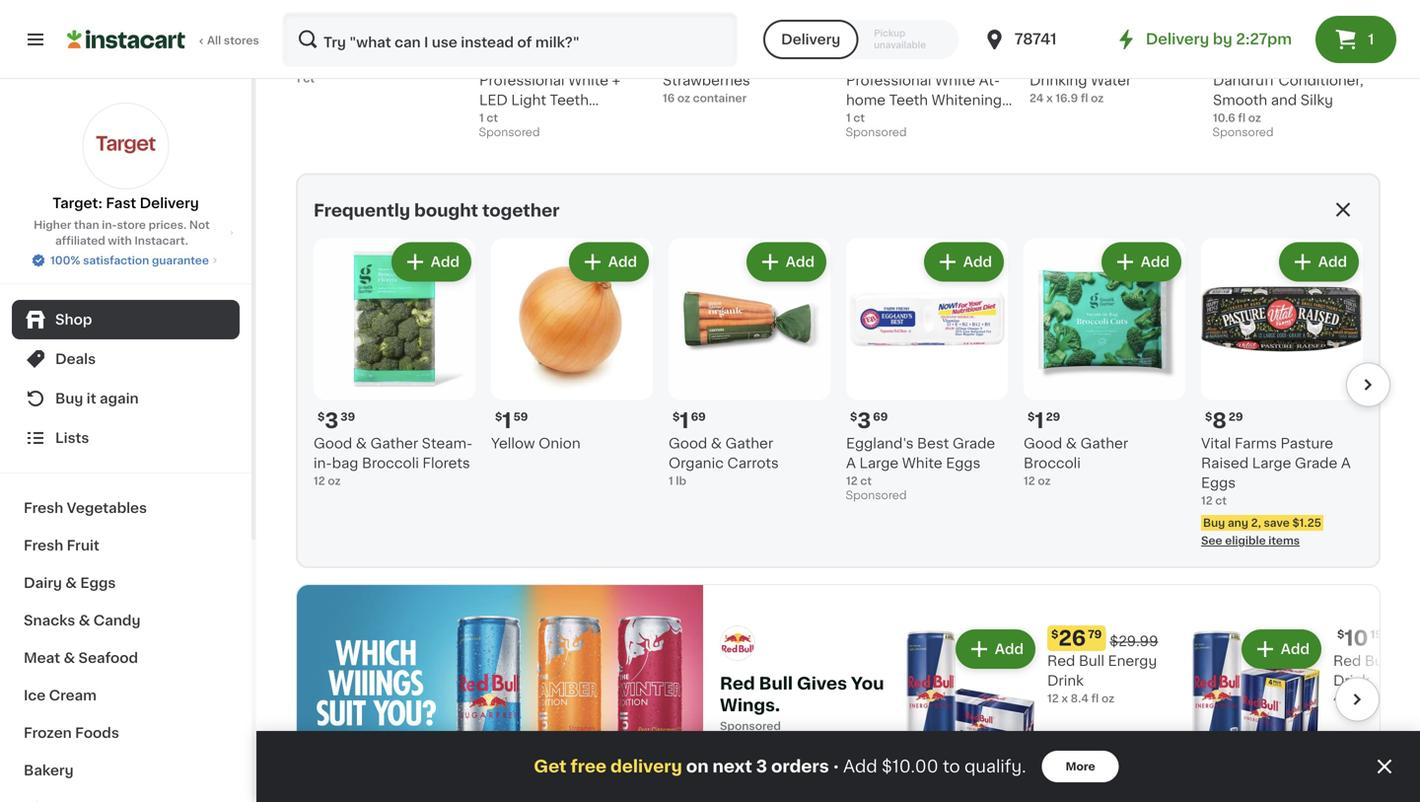 Task type: locate. For each thing, give the bounding box(es) containing it.
service type group
[[764, 20, 960, 59]]

bull up wings.
[[759, 675, 793, 692]]

& inside 'link'
[[64, 651, 75, 665]]

red down 10
[[1334, 654, 1362, 668]]

8.4 down drink
[[1071, 693, 1089, 704]]

0 horizontal spatial 8.4
[[1071, 693, 1089, 704]]

frozen foods link
[[12, 714, 240, 752]]

red bull image
[[297, 585, 703, 802], [720, 625, 756, 661]]

1 button
[[1316, 16, 1397, 63]]

0 vertical spatial in-
[[102, 220, 117, 230]]

ct down raised
[[1216, 495, 1227, 506]]

$ inside $ 1 29
[[1028, 411, 1035, 422]]

whitestrips inside crest 3d whitestrips professional white + led light teeth whitening kit, 19 treatments
[[545, 54, 624, 68]]

2 horizontal spatial x
[[1344, 693, 1350, 704]]

large
[[860, 456, 899, 470], [1253, 456, 1292, 470]]

4 down $ 10 19
[[1334, 693, 1341, 704]]

0 vertical spatial grade
[[953, 437, 996, 450]]

10.6
[[1213, 112, 1236, 123]]

gather for good & gather broccoli
[[1081, 437, 1129, 450]]

white inside crest 3d whitestrips professional white + led light teeth whitening kit, 19 treatments
[[568, 73, 609, 87]]

2 vertical spatial whitening
[[479, 113, 550, 127]]

fl down $26.79 original price: $29.99 element
[[1092, 693, 1099, 704]]

0 horizontal spatial 1 ct
[[479, 112, 498, 123]]

oz down $ 1 29
[[1038, 476, 1051, 486]]

in- inside good & gather steam- in-bag broccoli florets 12 oz
[[314, 456, 332, 470]]

oz inside the red bull energy drink 12 x 8.4 fl oz
[[1102, 693, 1115, 704]]

69 up eggland's
[[873, 411, 888, 422]]

4
[[1041, 28, 1056, 48], [1334, 693, 1341, 704]]

head & shoulders dandruff conditioner, smooth and silky 10.6 fl oz
[[1213, 54, 1364, 123]]

spo
[[720, 721, 742, 731]]

3d
[[521, 54, 541, 68], [888, 54, 908, 68]]

white inside crest 3d whitestrips professional white at- home teeth whitening kit
[[935, 73, 976, 87]]

good for good & gather broccoli
[[1024, 437, 1063, 450]]

x down 10
[[1344, 693, 1350, 704]]

0 horizontal spatial 4
[[1041, 28, 1056, 48]]

0 horizontal spatial x
[[1047, 93, 1053, 104]]

3 up bag
[[325, 410, 339, 431]]

led
[[479, 93, 508, 107]]

red for 12
[[1048, 654, 1076, 668]]

oz inside the "red bull ene 4 x 8.4 fl oz"
[[1384, 693, 1397, 704]]

oz inside beachside fraises strawberries 16 oz container
[[678, 93, 691, 104]]

good inside '$ 4 good & gather purified drinking water 24 x 16.9 fl oz'
[[1030, 54, 1069, 68]]

1 horizontal spatial red
[[1048, 654, 1076, 668]]

0 horizontal spatial all
[[207, 35, 221, 46]]

1
[[1369, 33, 1375, 46], [296, 73, 301, 84], [479, 112, 484, 123], [846, 112, 851, 123], [502, 410, 512, 431], [680, 410, 689, 431], [1035, 410, 1044, 431], [669, 476, 674, 486]]

& for good & gather steam- in-bag broccoli florets 12 oz
[[356, 437, 367, 450]]

buy up see
[[1204, 517, 1226, 528]]

bull inside the red bull energy drink 12 x 8.4 fl oz
[[1079, 654, 1105, 668]]

shoulders
[[1269, 54, 1339, 68]]

sponsored badge image down kit
[[846, 127, 906, 139]]

1 horizontal spatial 3
[[756, 758, 768, 775]]

1 horizontal spatial grade
[[1295, 456, 1338, 470]]

0 horizontal spatial eggs
[[80, 576, 116, 590]]

0 horizontal spatial delivery
[[140, 196, 199, 210]]

fresh up dairy
[[24, 539, 63, 552]]

bull inside the "red bull ene 4 x 8.4 fl oz"
[[1365, 654, 1391, 668]]

satisfaction
[[83, 255, 149, 266]]

1 horizontal spatial a
[[1342, 456, 1351, 470]]

1 vertical spatial eggs
[[1202, 476, 1236, 490]]

16
[[663, 93, 675, 104]]

2 whitestrips from the left
[[912, 54, 991, 68]]

29 inside "$ 8 29"
[[1229, 411, 1244, 422]]

12 down the $ 3 39 on the bottom of the page
[[314, 476, 325, 486]]

0 horizontal spatial in-
[[102, 220, 117, 230]]

39 inside $ 57 39
[[885, 29, 900, 39]]

89
[[520, 29, 535, 39]]

good inside good & gather broccoli 12 oz
[[1024, 437, 1063, 450]]

fl right 10.6
[[1239, 112, 1246, 123]]

in-
[[102, 220, 117, 230], [314, 456, 332, 470]]

0 horizontal spatial bull
[[759, 675, 793, 692]]

0 horizontal spatial grade
[[953, 437, 996, 450]]

x down drink
[[1062, 693, 1068, 704]]

good & gather broccoli 12 oz
[[1024, 437, 1129, 486]]

fresh
[[24, 501, 63, 515], [24, 539, 63, 552]]

69 right 7
[[1239, 29, 1254, 39]]

bull for gives
[[759, 675, 793, 692]]

0 horizontal spatial teeth
[[550, 93, 589, 107]]

oz inside '$ 4 good & gather purified drinking water 24 x 16.9 fl oz'
[[1091, 93, 1104, 104]]

fresh for fresh fruit
[[24, 539, 63, 552]]

3d down $ 57 39
[[888, 54, 908, 68]]

2,
[[1252, 517, 1262, 528]]

oz right 16
[[678, 93, 691, 104]]

teeth inside crest 3d whitestrips professional white + led light teeth whitening kit, 19 treatments
[[550, 93, 589, 107]]

broccoli down $ 1 29
[[1024, 456, 1081, 470]]

crest inside crest 3d whitestrips professional white + led light teeth whitening kit, 19 treatments
[[479, 54, 517, 68]]

ct
[[303, 73, 315, 84], [487, 112, 498, 123], [854, 112, 865, 123], [861, 476, 872, 486], [1216, 495, 1227, 506]]

& for dairy & eggs
[[65, 576, 77, 590]]

$ inside "$ 8 29"
[[1206, 411, 1213, 422]]

fl inside the "red bull ene 4 x 8.4 fl oz"
[[1374, 693, 1381, 704]]

frequently bought together
[[314, 202, 560, 219]]

1 vertical spatial in-
[[314, 456, 332, 470]]

1 horizontal spatial all
[[750, 760, 764, 771]]

sponsored badge image down eggland's
[[846, 490, 906, 502]]

fl down $ 10 19
[[1374, 693, 1381, 704]]

product group containing 57
[[846, 0, 1014, 144]]

1 horizontal spatial 69
[[873, 411, 888, 422]]

red for x
[[1334, 654, 1362, 668]]

teeth right home
[[890, 93, 928, 107]]

$ for $ 0 39
[[300, 29, 307, 39]]

$ inside the $ 3 39
[[318, 411, 325, 422]]

2 crest from the left
[[846, 54, 884, 68]]

professional inside crest 3d whitestrips professional white at- home teeth whitening kit
[[846, 73, 932, 87]]

3d inside crest 3d whitestrips professional white + led light teeth whitening kit, 19 treatments
[[521, 54, 541, 68]]

39 right 57
[[885, 29, 900, 39]]

large for 8
[[1253, 456, 1292, 470]]

in- up with
[[102, 220, 117, 230]]

oz down smooth
[[1249, 112, 1262, 123]]

2 broccoli from the left
[[1024, 456, 1081, 470]]

1 horizontal spatial teeth
[[890, 93, 928, 107]]

fl right 16.9
[[1081, 93, 1089, 104]]

0 horizontal spatial crest
[[479, 54, 517, 68]]

29
[[1046, 411, 1061, 422], [1229, 411, 1244, 422]]

delivery inside button
[[781, 33, 841, 46]]

8.4 inside the red bull energy drink 12 x 8.4 fl oz
[[1071, 693, 1089, 704]]

0 horizontal spatial 3
[[325, 410, 339, 431]]

0 horizontal spatial large
[[860, 456, 899, 470]]

69 up organic
[[691, 411, 706, 422]]

2 horizontal spatial 39
[[885, 29, 900, 39]]

product group containing 82
[[479, 0, 647, 147]]

delivery button
[[764, 20, 859, 59]]

0 horizontal spatial a
[[846, 456, 856, 470]]

0 horizontal spatial whitestrips
[[545, 54, 624, 68]]

gather for good & gather steam- in-bag broccoli florets
[[371, 437, 418, 450]]

all
[[207, 35, 221, 46], [750, 760, 764, 771]]

broccoli inside good & gather steam- in-bag broccoli florets 12 oz
[[362, 456, 419, 470]]

2 teeth from the left
[[890, 93, 928, 107]]

3d for 57
[[888, 54, 908, 68]]

29 for 1
[[1046, 411, 1061, 422]]

12 down $ 1 29
[[1024, 476, 1036, 486]]

florets
[[423, 456, 470, 470]]

fast
[[106, 196, 136, 210]]

12 inside vital farms pasture raised large grade a eggs 12 ct
[[1202, 495, 1213, 506]]

organic
[[669, 456, 724, 470]]

1 large from the left
[[860, 456, 899, 470]]

sponsored badge image down led
[[479, 127, 539, 139]]

get free delivery on next 3 orders • add $10.00 to qualify.
[[534, 758, 1027, 775]]

professional inside crest 3d whitestrips professional white + led light teeth whitening kit, 19 treatments
[[479, 73, 565, 87]]

2 horizontal spatial 69
[[1239, 29, 1254, 39]]

3 right view
[[756, 758, 768, 775]]

red up wings.
[[720, 675, 755, 692]]

large down eggland's
[[860, 456, 899, 470]]

0 horizontal spatial professional
[[479, 73, 565, 87]]

$ inside "$ 3 69"
[[850, 411, 858, 422]]

1 vertical spatial 19
[[1371, 629, 1383, 640]]

product group containing 7
[[1213, 0, 1381, 144]]

whitening
[[481, 6, 539, 17], [932, 93, 1002, 107], [479, 113, 550, 127]]

bull down the '79'
[[1079, 654, 1105, 668]]

3 inside treatment tracker modal dialog
[[756, 758, 768, 775]]

1 horizontal spatial x
[[1062, 693, 1068, 704]]

whitening inside crest 3d whitestrips professional white at- home teeth whitening kit
[[932, 93, 1002, 107]]

1 vertical spatial 4
[[1334, 693, 1341, 704]]

red bull energy drink 12 x 8.4 fl oz
[[1048, 654, 1157, 704]]

1 ct for 57
[[846, 112, 865, 123]]

$ for $ 1 29
[[1028, 411, 1035, 422]]

1 vertical spatial whitening
[[932, 93, 1002, 107]]

meat & seafood
[[24, 651, 138, 665]]

2 horizontal spatial 3
[[858, 410, 871, 431]]

12 down drink
[[1048, 693, 1059, 704]]

grade down pasture
[[1295, 456, 1338, 470]]

bull inside red bull gives you wings. spo nsored
[[759, 675, 793, 692]]

12 down eggland's
[[846, 476, 858, 486]]

crest down 57
[[846, 54, 884, 68]]

1 fresh from the top
[[24, 501, 63, 515]]

buy for buy it again
[[55, 392, 83, 405]]

x right the 24
[[1047, 93, 1053, 104]]

1 inside button
[[1369, 33, 1375, 46]]

buy inside buy it again link
[[55, 392, 83, 405]]

4 up drinking
[[1041, 28, 1056, 48]]

you
[[851, 675, 884, 692]]

whitestrips up at-
[[912, 54, 991, 68]]

8.4 inside the "red bull ene 4 x 8.4 fl oz"
[[1353, 693, 1371, 704]]

$ for $ 8 29
[[1206, 411, 1213, 422]]

0 horizontal spatial red bull image
[[297, 585, 703, 802]]

1 horizontal spatial bull
[[1079, 654, 1105, 668]]

1 horizontal spatial whitestrips
[[912, 54, 991, 68]]

large for 3
[[860, 456, 899, 470]]

0 horizontal spatial 69
[[691, 411, 706, 422]]

1 horizontal spatial 3d
[[888, 54, 908, 68]]

1 ct down led
[[479, 112, 498, 123]]

add inside treatment tracker modal dialog
[[844, 758, 878, 775]]

& for head & shoulders dandruff conditioner, smooth and silky 10.6 fl oz
[[1254, 54, 1265, 68]]

white down best
[[902, 456, 943, 470]]

& inside good & gather steam- in-bag broccoli florets 12 oz
[[356, 437, 367, 450]]

crest
[[479, 54, 517, 68], [846, 54, 884, 68]]

$ 82 89
[[483, 28, 535, 48]]

fresh up fresh fruit
[[24, 501, 63, 515]]

29 up good & gather broccoli 12 oz
[[1046, 411, 1061, 422]]

$ inside '$ 4 good & gather purified drinking water 24 x 16.9 fl oz'
[[1034, 29, 1041, 39]]

39 up bag
[[341, 411, 355, 422]]

$ 1 69
[[673, 410, 706, 431]]

sponsored badge image down 10.6
[[1213, 127, 1273, 139]]

1 vertical spatial fresh
[[24, 539, 63, 552]]

2 1 ct from the left
[[846, 112, 865, 123]]

good & gather steam- in-bag broccoli florets 12 oz
[[314, 437, 473, 486]]

$ inside $ 26 79
[[1052, 629, 1059, 640]]

good down the $ 3 39 on the bottom of the page
[[314, 437, 352, 450]]

4 inside the "red bull ene 4 x 8.4 fl oz"
[[1334, 693, 1341, 704]]

smooth
[[1213, 93, 1268, 107]]

red inside red bull gives you wings. spo nsored
[[720, 675, 755, 692]]

sponsored badge image for 7
[[1213, 127, 1273, 139]]

None search field
[[282, 12, 738, 67]]

oz down ene at bottom
[[1384, 693, 1397, 704]]

2 3d from the left
[[888, 54, 908, 68]]

ct inside banana 1 ct
[[303, 73, 315, 84]]

$ inside $ 10 19
[[1338, 629, 1345, 640]]

whitening up $ 82 89 on the top of page
[[481, 6, 539, 17]]

39 for 57
[[885, 29, 900, 39]]

view
[[720, 760, 747, 771]]

3d down 89
[[521, 54, 541, 68]]

& inside good & gather broccoli 12 oz
[[1066, 437, 1077, 450]]

0 horizontal spatial 29
[[1046, 411, 1061, 422]]

0 vertical spatial buy
[[55, 392, 83, 405]]

eggland's best grade a large white eggs 12 ct
[[846, 437, 996, 486]]

large inside vital farms pasture raised large grade a eggs 12 ct
[[1253, 456, 1292, 470]]

good down $ 1 29
[[1024, 437, 1063, 450]]

$ for $ 82 89
[[483, 29, 491, 39]]

78741 button
[[983, 12, 1102, 67]]

gives
[[797, 675, 847, 692]]

2 29 from the left
[[1229, 411, 1244, 422]]

1 ct for 82
[[479, 112, 498, 123]]

dairy & eggs
[[24, 576, 116, 590]]

1 horizontal spatial 8.4
[[1353, 693, 1371, 704]]

whitestrips for 82
[[545, 54, 624, 68]]

beachside
[[663, 54, 736, 68]]

red inside the red bull energy drink 12 x 8.4 fl oz
[[1048, 654, 1076, 668]]

1 inside banana 1 ct
[[296, 73, 301, 84]]

$ for $ 3 39
[[318, 411, 325, 422]]

teeth
[[550, 93, 589, 107], [890, 93, 928, 107]]

2 horizontal spatial eggs
[[1202, 476, 1236, 490]]

69 inside $ 7 69
[[1239, 29, 1254, 39]]

1 horizontal spatial crest
[[846, 54, 884, 68]]

grade right best
[[953, 437, 996, 450]]

0 horizontal spatial 39
[[324, 29, 339, 39]]

crest for 82
[[479, 54, 517, 68]]

ct down eggland's
[[861, 476, 872, 486]]

1 horizontal spatial buy
[[1204, 517, 1226, 528]]

2 fresh from the top
[[24, 539, 63, 552]]

grade inside vital farms pasture raised large grade a eggs 12 ct
[[1295, 456, 1338, 470]]

ct down the "banana"
[[303, 73, 315, 84]]

39 inside the $ 3 39
[[341, 411, 355, 422]]

farms
[[1235, 437, 1278, 450]]

oz down bag
[[328, 476, 341, 486]]

professional up light
[[479, 73, 565, 87]]

12 up see
[[1202, 495, 1213, 506]]

1 1 ct from the left
[[479, 112, 498, 123]]

$ for $ 57 39
[[850, 29, 858, 39]]

banana 1 ct
[[296, 54, 348, 84]]

1 horizontal spatial eggs
[[946, 456, 981, 470]]

eggs down raised
[[1202, 476, 1236, 490]]

all right view
[[750, 760, 764, 771]]

professional up home
[[846, 73, 932, 87]]

fl
[[1081, 93, 1089, 104], [1239, 112, 1246, 123], [1092, 693, 1099, 704], [1374, 693, 1381, 704]]

in- inside higher than in-store prices. not affiliated with instacart.
[[102, 220, 117, 230]]

eggs down fruit on the left bottom of the page
[[80, 576, 116, 590]]

1 professional from the left
[[479, 73, 565, 87]]

1 horizontal spatial 1 ct
[[846, 112, 865, 123]]

gather inside good & gather steam- in-bag broccoli florets 12 oz
[[371, 437, 418, 450]]

1 vertical spatial buy
[[1204, 517, 1226, 528]]

good for good & gather organic carrots
[[669, 437, 708, 450]]

2:27pm
[[1237, 32, 1292, 46]]

large inside eggland's best grade a large white eggs 12 ct
[[860, 456, 899, 470]]

delivery
[[1146, 32, 1210, 46], [781, 33, 841, 46], [140, 196, 199, 210]]

red inside the "red bull ene 4 x 8.4 fl oz"
[[1334, 654, 1362, 668]]

8.4 down $ 10 19
[[1353, 693, 1371, 704]]

gather inside good & gather broccoli 12 oz
[[1081, 437, 1129, 450]]

0 vertical spatial eggs
[[946, 456, 981, 470]]

professional for 82
[[479, 73, 565, 87]]

in- down the $ 3 39 on the bottom of the page
[[314, 456, 332, 470]]

39 right 0
[[324, 29, 339, 39]]

1 a from the left
[[846, 456, 856, 470]]

2 horizontal spatial bull
[[1365, 654, 1391, 668]]

more button
[[1042, 751, 1119, 782]]

19 right kit,
[[580, 113, 595, 127]]

0 vertical spatial fresh
[[24, 501, 63, 515]]

white
[[568, 73, 609, 87], [935, 73, 976, 87], [902, 456, 943, 470]]

yellow
[[491, 437, 535, 450]]

1 8.4 from the left
[[1071, 693, 1089, 704]]

sponsored badge image
[[479, 127, 539, 139], [846, 127, 906, 139], [1213, 127, 1273, 139], [846, 490, 906, 502]]

$ for $ 3 69
[[850, 411, 858, 422]]

bakery
[[24, 764, 74, 777]]

delivery for delivery
[[781, 33, 841, 46]]

0 horizontal spatial 3d
[[521, 54, 541, 68]]

head
[[1213, 54, 1251, 68]]

gather inside "good & gather organic carrots 1 lb"
[[726, 437, 774, 450]]

$ 8 29
[[1206, 410, 1244, 431]]

all left stores
[[207, 35, 221, 46]]

crest inside crest 3d whitestrips professional white at- home teeth whitening kit
[[846, 54, 884, 68]]

beachside fraises strawberries 16 oz container
[[663, 54, 789, 104]]

2 a from the left
[[1342, 456, 1351, 470]]

whitestrips up +
[[545, 54, 624, 68]]

29 right 8
[[1229, 411, 1244, 422]]

section
[[286, 173, 1391, 568]]

bull for energy
[[1079, 654, 1105, 668]]

white left +
[[568, 73, 609, 87]]

deals link
[[12, 339, 240, 379]]

1 horizontal spatial delivery
[[781, 33, 841, 46]]

raised
[[1202, 456, 1249, 470]]

good up drinking
[[1030, 54, 1069, 68]]

2 large from the left
[[1253, 456, 1292, 470]]

3 for good & gather steam- in-bag broccoli florets
[[325, 410, 339, 431]]

1 horizontal spatial 19
[[1371, 629, 1383, 640]]

$ 26 79
[[1052, 628, 1102, 649]]

0 vertical spatial 4
[[1041, 28, 1056, 48]]

delivery up prices.
[[140, 196, 199, 210]]

product group containing 8
[[1202, 238, 1363, 549]]

0 horizontal spatial 19
[[580, 113, 595, 127]]

target: fast delivery logo image
[[82, 103, 169, 189]]

whitening down at-
[[932, 93, 1002, 107]]

1 vertical spatial grade
[[1295, 456, 1338, 470]]

2 horizontal spatial delivery
[[1146, 32, 1210, 46]]

1 horizontal spatial broccoli
[[1024, 456, 1081, 470]]

29 inside $ 1 29
[[1046, 411, 1061, 422]]

crest 3d whitestrips professional white + led light teeth whitening kit, 19 treatments
[[479, 54, 624, 147]]

& for good & gather organic carrots 1 lb
[[711, 437, 722, 450]]

affiliated
[[55, 235, 105, 246]]

1 horizontal spatial 29
[[1229, 411, 1244, 422]]

yellow onion
[[491, 437, 581, 450]]

1 crest from the left
[[479, 54, 517, 68]]

69 for 1
[[691, 411, 706, 422]]

large down farms
[[1253, 456, 1292, 470]]

a
[[846, 456, 856, 470], [1342, 456, 1351, 470]]

$ 57 39
[[850, 28, 900, 48]]

eggs down best
[[946, 456, 981, 470]]

1 ct down home
[[846, 112, 865, 123]]

frequently
[[314, 202, 410, 219]]

professional for 57
[[846, 73, 932, 87]]

$1.25
[[1293, 517, 1322, 528]]

3d inside crest 3d whitestrips professional white at- home teeth whitening kit
[[888, 54, 908, 68]]

deals
[[55, 352, 96, 366]]

fraises
[[740, 54, 789, 68]]

& inside head & shoulders dandruff conditioner, smooth and silky 10.6 fl oz
[[1254, 54, 1265, 68]]

buy left it
[[55, 392, 83, 405]]

1 29 from the left
[[1046, 411, 1061, 422]]

$26.79 original price: $29.99 element
[[1048, 625, 1180, 651]]

fresh vegetables link
[[12, 489, 240, 527]]

2 vertical spatial eggs
[[80, 576, 116, 590]]

1 3d from the left
[[521, 54, 541, 68]]

teeth inside crest 3d whitestrips professional white at- home teeth whitening kit
[[890, 93, 928, 107]]

good inside good & gather steam- in-bag broccoli florets 12 oz
[[314, 437, 352, 450]]

home
[[846, 93, 886, 107]]

1 horizontal spatial 39
[[341, 411, 355, 422]]

red for wings.
[[720, 675, 755, 692]]

0 horizontal spatial red
[[720, 675, 755, 692]]

1 teeth from the left
[[550, 93, 589, 107]]

vital
[[1202, 437, 1232, 450]]

1 inside "good & gather organic carrots 1 lb"
[[669, 476, 674, 486]]

oz down 'water'
[[1091, 93, 1104, 104]]

bull
[[1079, 654, 1105, 668], [1365, 654, 1391, 668], [759, 675, 793, 692]]

1 horizontal spatial in-
[[314, 456, 332, 470]]

$ inside $ 1 69
[[673, 411, 680, 422]]

oz down energy
[[1102, 693, 1115, 704]]

2 horizontal spatial red
[[1334, 654, 1362, 668]]

69 inside $ 1 69
[[691, 411, 706, 422]]

broccoli right bag
[[362, 456, 419, 470]]

1 horizontal spatial 4
[[1334, 693, 1341, 704]]

19 right 10
[[1371, 629, 1383, 640]]

0 horizontal spatial broccoli
[[362, 456, 419, 470]]

24
[[1030, 93, 1044, 104]]

2 8.4 from the left
[[1353, 693, 1371, 704]]

whitestrips inside crest 3d whitestrips professional white at- home teeth whitening kit
[[912, 54, 991, 68]]

buy inside buy any 2, save $1.25 see eligible items
[[1204, 517, 1226, 528]]

69 for 3
[[873, 411, 888, 422]]

1 broccoli from the left
[[362, 456, 419, 470]]

crest down "82"
[[479, 54, 517, 68]]

sponsored badge image inside item carousel region
[[846, 490, 906, 502]]

69 inside "$ 3 69"
[[873, 411, 888, 422]]

$ inside $ 1 59
[[495, 411, 502, 422]]

ct inside eggland's best grade a large white eggs 12 ct
[[861, 476, 872, 486]]

product group
[[479, 0, 647, 147], [846, 0, 1014, 144], [1213, 0, 1381, 144], [314, 238, 476, 489], [491, 238, 653, 453], [669, 238, 831, 489], [846, 238, 1008, 507], [1024, 238, 1186, 489], [1202, 238, 1363, 549]]

good up organic
[[669, 437, 708, 450]]

white left at-
[[935, 73, 976, 87]]

instacart logo image
[[67, 28, 185, 51]]

0 horizontal spatial buy
[[55, 392, 83, 405]]

12 inside good & gather broccoli 12 oz
[[1024, 476, 1036, 486]]

buy it again
[[55, 392, 139, 405]]

$ inside $ 57 39
[[850, 29, 858, 39]]

teeth up kit,
[[550, 93, 589, 107]]

3 up eggland's
[[858, 410, 871, 431]]

$ inside $ 7 69
[[1217, 29, 1225, 39]]

0 vertical spatial 19
[[580, 113, 595, 127]]

delivery up purified
[[1146, 32, 1210, 46]]

good inside "good & gather organic carrots 1 lb"
[[669, 437, 708, 450]]

1 horizontal spatial large
[[1253, 456, 1292, 470]]

2 professional from the left
[[846, 73, 932, 87]]

it
[[87, 392, 96, 405]]

fl inside the red bull energy drink 12 x 8.4 fl oz
[[1092, 693, 1099, 704]]

red up drink
[[1048, 654, 1076, 668]]

39 inside $ 0 39
[[324, 29, 339, 39]]

1 whitestrips from the left
[[545, 54, 624, 68]]

1 horizontal spatial professional
[[846, 73, 932, 87]]

on
[[686, 758, 709, 775]]

x inside the red bull energy drink 12 x 8.4 fl oz
[[1062, 693, 1068, 704]]

item carousel region
[[286, 230, 1391, 558]]

whitening up treatments
[[479, 113, 550, 127]]

fresh vegetables
[[24, 501, 147, 515]]

& inside "good & gather organic carrots 1 lb"
[[711, 437, 722, 450]]

bull down $ 10 19
[[1365, 654, 1391, 668]]

delivery up fraises
[[781, 33, 841, 46]]



Task type: vqa. For each thing, say whether or not it's contained in the screenshot.


Task type: describe. For each thing, give the bounding box(es) containing it.
ct down led
[[487, 112, 498, 123]]

shop
[[55, 313, 92, 327]]

at-
[[979, 73, 1000, 87]]

buy it again link
[[12, 379, 240, 418]]

red bull gives you wings. spo nsored
[[720, 675, 884, 731]]

$ 1 29
[[1028, 410, 1061, 431]]

19 inside crest 3d whitestrips professional white + led light teeth whitening kit, 19 treatments
[[580, 113, 595, 127]]

100% satisfaction guarantee button
[[31, 249, 221, 268]]

crest for 57
[[846, 54, 884, 68]]

pasture
[[1281, 437, 1334, 450]]

ene
[[1395, 654, 1421, 668]]

instacart.
[[135, 235, 188, 246]]

$ for $ 4 good & gather purified drinking water 24 x 16.9 fl oz
[[1034, 29, 1041, 39]]

$ for $ 1 69
[[673, 411, 680, 422]]

higher
[[34, 220, 71, 230]]

strawberries
[[663, 73, 751, 87]]

dairy & eggs link
[[12, 564, 240, 602]]

steam-
[[422, 437, 473, 450]]

3d for 82
[[521, 54, 541, 68]]

0 vertical spatial all
[[207, 35, 221, 46]]

+
[[612, 73, 621, 87]]

buy for buy any 2, save $1.25 see eligible items
[[1204, 517, 1226, 528]]

white inside eggland's best grade a large white eggs 12 ct
[[902, 456, 943, 470]]

sponsored badge image for 57
[[846, 127, 906, 139]]

target:
[[53, 196, 103, 210]]

x inside the "red bull ene 4 x 8.4 fl oz"
[[1344, 693, 1350, 704]]

69 for 7
[[1239, 29, 1254, 39]]

save
[[1264, 517, 1290, 528]]

with
[[108, 235, 132, 246]]

lists link
[[12, 418, 240, 458]]

$ 4 good & gather purified drinking water 24 x 16.9 fl oz
[[1030, 28, 1192, 104]]

guarantee
[[152, 255, 209, 266]]

lists
[[55, 431, 89, 445]]

foods
[[75, 726, 119, 740]]

$ for $ 7 69
[[1217, 29, 1225, 39]]

& for good & gather broccoli 12 oz
[[1066, 437, 1077, 450]]

78741
[[1015, 32, 1057, 46]]

crest 3d whitestrips professional white at- home teeth whitening kit
[[846, 54, 1002, 127]]

sponsored badge image for 3
[[846, 490, 906, 502]]

0 vertical spatial whitening
[[481, 6, 539, 17]]

kit,
[[553, 113, 576, 127]]

$5.99 element
[[663, 25, 831, 51]]

whitening inside crest 3d whitestrips professional white + led light teeth whitening kit, 19 treatments
[[479, 113, 550, 127]]

$ for $ 1 59
[[495, 411, 502, 422]]

not
[[189, 220, 210, 230]]

get
[[534, 758, 567, 775]]

& for meat & seafood
[[64, 651, 75, 665]]

bull for ene
[[1365, 654, 1391, 668]]

higher than in-store prices. not affiliated with instacart.
[[34, 220, 210, 246]]

oz inside good & gather broccoli 12 oz
[[1038, 476, 1051, 486]]

delivery by 2:27pm
[[1146, 32, 1292, 46]]

gather for good & gather organic carrots
[[726, 437, 774, 450]]

white for 82
[[568, 73, 609, 87]]

12 inside eggland's best grade a large white eggs 12 ct
[[846, 476, 858, 486]]

delivery for delivery by 2:27pm
[[1146, 32, 1210, 46]]

treatment tracker modal dialog
[[257, 731, 1421, 802]]

fresh fruit
[[24, 539, 99, 552]]

$ for $ 10 19
[[1338, 629, 1345, 640]]

water
[[1091, 73, 1132, 87]]

wings.
[[720, 697, 780, 714]]

bakery link
[[12, 752, 240, 789]]

sponsored badge image for 82
[[479, 127, 539, 139]]

good for good & gather steam- in-bag broccoli florets
[[314, 437, 352, 450]]

vegetables
[[67, 501, 147, 515]]

39 for 3
[[341, 411, 355, 422]]

carrots
[[728, 456, 779, 470]]

ice
[[24, 689, 46, 702]]

prices.
[[149, 220, 187, 230]]

red bull ene 4 x 8.4 fl oz
[[1334, 654, 1421, 704]]

nsored
[[742, 721, 781, 731]]

a inside eggland's best grade a large white eggs 12 ct
[[846, 456, 856, 470]]

container
[[693, 93, 747, 104]]

whitestrips for 57
[[912, 54, 991, 68]]

more
[[1066, 761, 1096, 772]]

treatments
[[479, 133, 558, 147]]

$ 3 69
[[850, 410, 888, 431]]

eggs inside eggland's best grade a large white eggs 12 ct
[[946, 456, 981, 470]]

white for 57
[[935, 73, 976, 87]]

energy
[[1108, 654, 1157, 668]]

39 for 0
[[324, 29, 339, 39]]

seafood
[[78, 651, 138, 665]]

delivery by 2:27pm link
[[1115, 28, 1292, 51]]

target: fast delivery link
[[53, 103, 199, 213]]

3 for eggland's best grade a large white eggs
[[858, 410, 871, 431]]

broccoli inside good & gather broccoli 12 oz
[[1024, 456, 1081, 470]]

57
[[858, 28, 883, 48]]

fresh for fresh vegetables
[[24, 501, 63, 515]]

fl inside head & shoulders dandruff conditioner, smooth and silky 10.6 fl oz
[[1239, 112, 1246, 123]]

view all
[[720, 760, 764, 771]]

and
[[1271, 93, 1298, 107]]

gather inside '$ 4 good & gather purified drinking water 24 x 16.9 fl oz'
[[1087, 54, 1135, 68]]

oz inside good & gather steam- in-bag broccoli florets 12 oz
[[328, 476, 341, 486]]

free
[[571, 758, 607, 775]]

82
[[491, 28, 518, 48]]

purified
[[1138, 54, 1192, 68]]

fl inside '$ 4 good & gather purified drinking water 24 x 16.9 fl oz'
[[1081, 93, 1089, 104]]

79
[[1088, 629, 1102, 640]]

4 inside '$ 4 good & gather purified drinking water 24 x 16.9 fl oz'
[[1041, 28, 1056, 48]]

silky
[[1301, 93, 1334, 107]]

ct down home
[[854, 112, 865, 123]]

snacks & candy link
[[12, 602, 240, 639]]

a inside vital farms pasture raised large grade a eggs 12 ct
[[1342, 456, 1351, 470]]

cream
[[49, 689, 97, 702]]

section containing 3
[[286, 173, 1391, 568]]

& inside '$ 4 good & gather purified drinking water 24 x 16.9 fl oz'
[[1072, 54, 1083, 68]]

stores
[[224, 35, 259, 46]]

items
[[1269, 535, 1300, 546]]

eggs inside vital farms pasture raised large grade a eggs 12 ct
[[1202, 476, 1236, 490]]

1 vertical spatial all
[[750, 760, 764, 771]]

dandruff
[[1213, 73, 1276, 87]]

16.9
[[1056, 93, 1078, 104]]

1 horizontal spatial red bull image
[[720, 625, 756, 661]]

delivery
[[611, 758, 682, 775]]

$ 1 59
[[495, 410, 528, 431]]

fresh fruit link
[[12, 527, 240, 564]]

$29.99
[[1110, 634, 1159, 648]]

Search field
[[284, 14, 736, 65]]

banana
[[296, 54, 348, 68]]

eggland's
[[846, 437, 914, 450]]

bag
[[332, 456, 359, 470]]

$ 3 39
[[318, 410, 355, 431]]

12 inside the red bull energy drink 12 x 8.4 fl oz
[[1048, 693, 1059, 704]]

12 inside good & gather steam- in-bag broccoli florets 12 oz
[[314, 476, 325, 486]]

x inside '$ 4 good & gather purified drinking water 24 x 16.9 fl oz'
[[1047, 93, 1053, 104]]

meat
[[24, 651, 60, 665]]

light
[[511, 93, 547, 107]]

ice cream link
[[12, 677, 240, 714]]

by
[[1213, 32, 1233, 46]]

ct inside vital farms pasture raised large grade a eggs 12 ct
[[1216, 495, 1227, 506]]

snacks
[[24, 614, 75, 627]]

grade inside eggland's best grade a large white eggs 12 ct
[[953, 437, 996, 450]]

19 inside $ 10 19
[[1371, 629, 1383, 640]]

& for snacks & candy
[[79, 614, 90, 627]]

$ 7 69
[[1217, 28, 1254, 48]]

0
[[307, 28, 322, 48]]

oz inside head & shoulders dandruff conditioner, smooth and silky 10.6 fl oz
[[1249, 112, 1262, 123]]

add button inside product group
[[1281, 244, 1358, 280]]

100% satisfaction guarantee
[[50, 255, 209, 266]]

$ for $ 26 79
[[1052, 629, 1059, 640]]

kit
[[846, 113, 865, 127]]

29 for 8
[[1229, 411, 1244, 422]]



